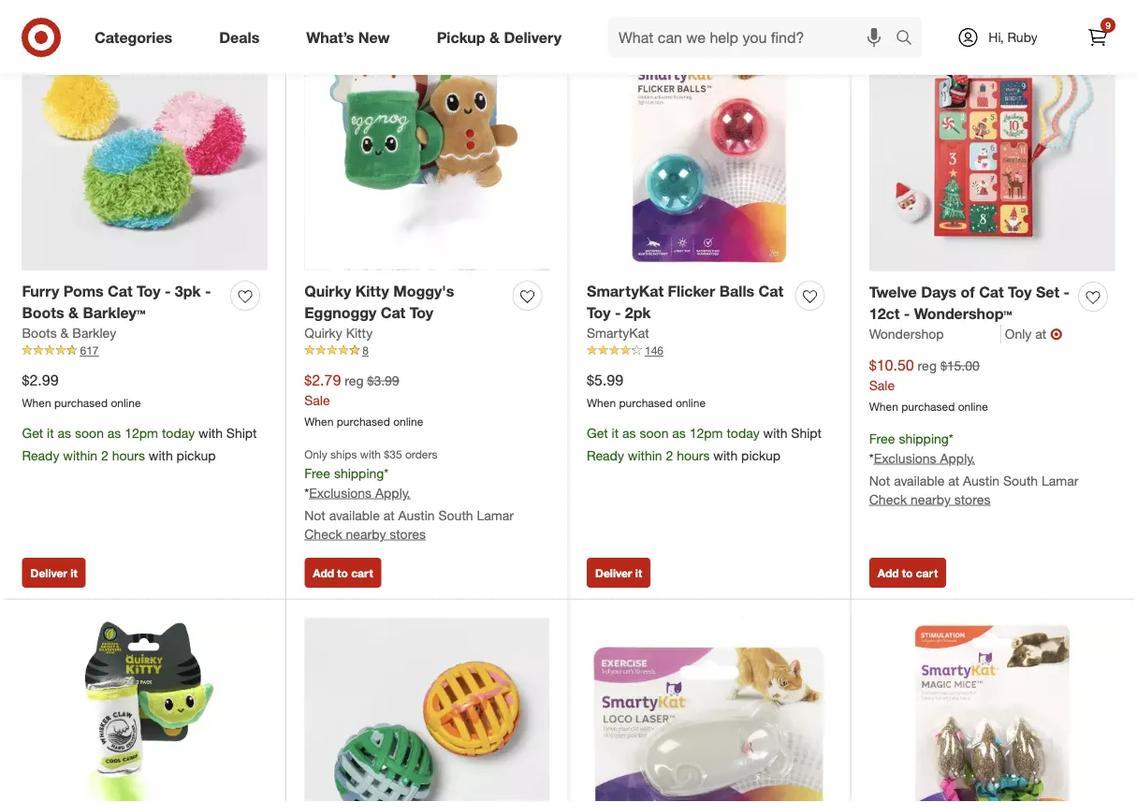 Task type: locate. For each thing, give the bounding box(es) containing it.
reg left "$3.99"
[[345, 372, 364, 389]]

exclusions down ships
[[309, 485, 372, 501]]

furry poms cat toy - 3pk - boots & barkley™
[[22, 282, 211, 322]]

0 vertical spatial available
[[894, 472, 945, 488]]

reg down the wondershop link
[[918, 357, 937, 374]]

1 vertical spatial nearby
[[346, 526, 386, 542]]

pickup
[[177, 447, 216, 463], [741, 447, 781, 463]]

get down $5.99
[[587, 425, 608, 441]]

at inside free shipping * * exclusions apply. not available at austin south lamar check nearby stores
[[948, 472, 960, 488]]

1 horizontal spatial sale
[[869, 377, 895, 393]]

nearby inside free shipping * * exclusions apply. not available at austin south lamar check nearby stores
[[911, 491, 951, 507]]

deals link
[[203, 17, 283, 58]]

within down $2.99 when purchased online
[[63, 447, 97, 463]]

available
[[894, 472, 945, 488], [329, 507, 380, 523]]

wondershop
[[869, 326, 944, 342]]

&
[[489, 28, 500, 46], [68, 304, 79, 322], [60, 325, 69, 341]]

delivery
[[504, 28, 562, 46]]

quirky kitty hard seltzpurr cat toy - 2pk image
[[22, 618, 267, 802], [22, 618, 267, 802]]

1 horizontal spatial lamar
[[1042, 472, 1079, 488]]

check nearby stores button
[[869, 490, 991, 509], [304, 525, 426, 543]]

1 horizontal spatial deliver it
[[595, 566, 642, 580]]

& up boots & barkley
[[68, 304, 79, 322]]

sale for $10.50
[[869, 377, 895, 393]]

2 soon from the left
[[640, 425, 669, 441]]

2 down $5.99 when purchased online
[[666, 447, 673, 463]]

toy left set
[[1008, 283, 1032, 302]]

hi,
[[989, 29, 1004, 45]]

1 horizontal spatial nearby
[[911, 491, 951, 507]]

2 smartykat from the top
[[587, 325, 649, 341]]

- left "2pk"
[[615, 304, 621, 322]]

0 vertical spatial nearby
[[911, 491, 951, 507]]

2 deliver from the left
[[595, 566, 632, 580]]

what's new link
[[290, 17, 413, 58]]

smartykat loco laser electronic cat toy image
[[587, 618, 832, 802], [587, 618, 832, 802]]

1 horizontal spatial to
[[902, 566, 913, 580]]

today down 617 link
[[162, 425, 195, 441]]

purchased inside $2.99 when purchased online
[[54, 396, 108, 410]]

1 vertical spatial available
[[329, 507, 380, 523]]

0 horizontal spatial not
[[304, 507, 326, 523]]

deliver for $2.99
[[30, 566, 67, 580]]

1 deliver it from the left
[[30, 566, 77, 580]]

ready for $5.99
[[587, 447, 624, 463]]

deals
[[219, 28, 259, 46]]

9 link
[[1077, 17, 1118, 58]]

1 cart from the left
[[351, 566, 373, 580]]

0 horizontal spatial available
[[329, 507, 380, 523]]

1 horizontal spatial at
[[948, 472, 960, 488]]

& right the pickup
[[489, 28, 500, 46]]

2 vertical spatial at
[[384, 507, 395, 523]]

cat down "moggy's"
[[381, 304, 405, 322]]

get
[[22, 425, 43, 441], [587, 425, 608, 441]]

- left 3pk at top
[[165, 282, 171, 301]]

today for smartykat flicker balls cat toy - 2pk
[[727, 425, 760, 441]]

1 horizontal spatial ready
[[587, 447, 624, 463]]

1 vertical spatial kitty
[[346, 325, 373, 341]]

2 12pm from the left
[[690, 425, 723, 441]]

sale
[[869, 377, 895, 393], [304, 392, 330, 408]]

0 horizontal spatial stores
[[390, 526, 426, 542]]

to for $2.79
[[337, 566, 348, 580]]

exclusions inside only ships with $35 orders free shipping * * exclusions apply. not available at austin south lamar check nearby stores
[[309, 485, 372, 501]]

0 vertical spatial &
[[489, 28, 500, 46]]

$10.50 reg $15.00 sale when purchased online
[[869, 356, 988, 413]]

barkley
[[72, 325, 116, 341]]

online inside $2.99 when purchased online
[[111, 396, 141, 410]]

12pm down $2.99 when purchased online
[[125, 425, 158, 441]]

within
[[63, 447, 97, 463], [628, 447, 662, 463]]

free inside free shipping * * exclusions apply. not available at austin south lamar check nearby stores
[[869, 430, 895, 446]]

2 shipt from the left
[[791, 425, 822, 441]]

1 horizontal spatial get it as soon as 12pm today with shipt ready within 2 hours with pickup
[[587, 425, 822, 463]]

today down 146 link on the top
[[727, 425, 760, 441]]

0 horizontal spatial hours
[[112, 447, 145, 463]]

cat inside quirky kitty moggy's eggnoggy cat toy
[[381, 304, 405, 322]]

2 add to cart button from the left
[[869, 558, 946, 588]]

smartykat flicker balls cat toy - 2pk image
[[587, 25, 832, 270], [587, 25, 832, 270]]

1 horizontal spatial exclusions apply. link
[[874, 450, 975, 466]]

toy up the smartykat link
[[587, 304, 611, 322]]

& left barkley
[[60, 325, 69, 341]]

only inside only ships with $35 orders free shipping * * exclusions apply. not available at austin south lamar check nearby stores
[[304, 447, 327, 461]]

1 get from the left
[[22, 425, 43, 441]]

online down $15.00
[[958, 399, 988, 413]]

search
[[887, 30, 932, 48]]

toy down "moggy's"
[[410, 304, 433, 322]]

quirky up eggnoggy at the left of page
[[304, 282, 351, 301]]

- right set
[[1064, 283, 1070, 302]]

2 cart from the left
[[916, 566, 938, 580]]

1 horizontal spatial soon
[[640, 425, 669, 441]]

when inside the $10.50 reg $15.00 sale when purchased online
[[869, 399, 898, 413]]

purchased inside the $10.50 reg $15.00 sale when purchased online
[[902, 399, 955, 413]]

0 horizontal spatial free
[[304, 465, 330, 481]]

$2.79
[[304, 371, 341, 389]]

when down the $2.99
[[22, 396, 51, 410]]

when up ships
[[304, 414, 334, 429]]

1 horizontal spatial south
[[1003, 472, 1038, 488]]

1 vertical spatial shipping
[[334, 465, 384, 481]]

0 horizontal spatial deliver it button
[[22, 558, 86, 588]]

toy left 3pk at top
[[137, 282, 160, 301]]

1 vertical spatial austin
[[398, 507, 435, 523]]

purchased inside $2.79 reg $3.99 sale when purchased online
[[337, 414, 390, 429]]

online inside $2.79 reg $3.99 sale when purchased online
[[393, 414, 423, 429]]

free
[[869, 430, 895, 446], [304, 465, 330, 481]]

1 horizontal spatial add to cart
[[878, 566, 938, 580]]

1 add from the left
[[313, 566, 334, 580]]

0 horizontal spatial pickup
[[177, 447, 216, 463]]

2 horizontal spatial at
[[1035, 326, 1047, 342]]

cat up barkley™
[[108, 282, 132, 301]]

2 deliver it button from the left
[[587, 558, 651, 588]]

$35
[[384, 447, 402, 461]]

0 vertical spatial free
[[869, 430, 895, 446]]

1 horizontal spatial deliver
[[595, 566, 632, 580]]

smartykat inside the smartykat flicker balls cat toy - 2pk
[[587, 282, 664, 301]]

online down 617 link
[[111, 396, 141, 410]]

reg inside the $10.50 reg $15.00 sale when purchased online
[[918, 357, 937, 374]]

when down '$10.50'
[[869, 399, 898, 413]]

1 vertical spatial south
[[438, 507, 473, 523]]

1 horizontal spatial add to cart button
[[869, 558, 946, 588]]

0 horizontal spatial 2
[[101, 447, 108, 463]]

1 horizontal spatial free
[[869, 430, 895, 446]]

reg inside $2.79 reg $3.99 sale when purchased online
[[345, 372, 364, 389]]

2 to from the left
[[902, 566, 913, 580]]

purchased up ships
[[337, 414, 390, 429]]

furry poms cat toy - 3pk - boots & barkley™ link
[[22, 281, 223, 324]]

free shipping * * exclusions apply. not available at austin south lamar check nearby stores
[[869, 430, 1079, 507]]

hours for $5.99
[[677, 447, 710, 463]]

ready down $5.99
[[587, 447, 624, 463]]

online
[[111, 396, 141, 410], [676, 396, 706, 410], [958, 399, 988, 413], [393, 414, 423, 429]]

smartykat up "2pk"
[[587, 282, 664, 301]]

only
[[1005, 326, 1032, 342], [304, 447, 327, 461]]

exclusions apply. link down ships
[[309, 485, 410, 501]]

set
[[1036, 283, 1060, 302]]

exclusions
[[874, 450, 936, 466], [309, 485, 372, 501]]

1 horizontal spatial pickup
[[741, 447, 781, 463]]

1 vertical spatial only
[[304, 447, 327, 461]]

free down the $10.50 reg $15.00 sale when purchased online
[[869, 430, 895, 446]]

quirky inside quirky kitty moggy's eggnoggy cat toy
[[304, 282, 351, 301]]

rubber lattice tie dye cat toy balls - 2pk - boots & barkley™ image
[[304, 618, 549, 802], [304, 618, 549, 802]]

purchased down $15.00
[[902, 399, 955, 413]]

soon down $2.99 when purchased online
[[75, 425, 104, 441]]

quirky down eggnoggy at the left of page
[[304, 325, 342, 341]]

0 horizontal spatial get
[[22, 425, 43, 441]]

barkley™
[[83, 304, 145, 322]]

toy
[[137, 282, 160, 301], [1008, 283, 1032, 302], [410, 304, 433, 322], [587, 304, 611, 322]]

deliver it button for $5.99
[[587, 558, 651, 588]]

cart for $2.79
[[351, 566, 373, 580]]

furry poms cat toy - 3pk - boots & barkley™ image
[[22, 25, 267, 270], [22, 25, 267, 270]]

apply.
[[940, 450, 975, 466], [375, 485, 410, 501]]

wondershop link
[[869, 325, 1001, 343]]

What can we help you find? suggestions appear below search field
[[607, 17, 900, 58]]

2 deliver it from the left
[[595, 566, 642, 580]]

0 horizontal spatial today
[[162, 425, 195, 441]]

2 quirky from the top
[[304, 325, 342, 341]]

1 vertical spatial smartykat
[[587, 325, 649, 341]]

add to cart for $10.50
[[878, 566, 938, 580]]

2 hours from the left
[[677, 447, 710, 463]]

not
[[869, 472, 890, 488], [304, 507, 326, 523]]

1 horizontal spatial add
[[878, 566, 899, 580]]

1 horizontal spatial check nearby stores button
[[869, 490, 991, 509]]

0 vertical spatial check
[[869, 491, 907, 507]]

shipt for furry poms cat toy - 3pk - boots & barkley™
[[226, 425, 257, 441]]

0 horizontal spatial check
[[304, 526, 342, 542]]

kitty inside quirky kitty moggy's eggnoggy cat toy
[[355, 282, 389, 301]]

cat right balls
[[759, 282, 783, 301]]

not inside only ships with $35 orders free shipping * * exclusions apply. not available at austin south lamar check nearby stores
[[304, 507, 326, 523]]

soon for $2.99
[[75, 425, 104, 441]]

twelve days of cat toy set - 12ct - wondershop™
[[869, 283, 1070, 323]]

0 horizontal spatial only
[[304, 447, 327, 461]]

exclusions apply. link for topmost the check nearby stores button
[[874, 450, 975, 466]]

hi, ruby
[[989, 29, 1038, 45]]

1 vertical spatial quirky
[[304, 325, 342, 341]]

0 vertical spatial quirky
[[304, 282, 351, 301]]

0 horizontal spatial to
[[337, 566, 348, 580]]

shipping down the $10.50 reg $15.00 sale when purchased online
[[899, 430, 949, 446]]

online down 146 link on the top
[[676, 396, 706, 410]]

2 get it as soon as 12pm today with shipt ready within 2 hours with pickup from the left
[[587, 425, 822, 463]]

lamar
[[1042, 472, 1079, 488], [477, 507, 514, 523]]

1 quirky from the top
[[304, 282, 351, 301]]

cat
[[108, 282, 132, 301], [759, 282, 783, 301], [979, 283, 1004, 302], [381, 304, 405, 322]]

- up the wondershop
[[904, 305, 910, 323]]

sale down '$10.50'
[[869, 377, 895, 393]]

2 within from the left
[[628, 447, 662, 463]]

ready down the $2.99
[[22, 447, 59, 463]]

poms
[[63, 282, 104, 301]]

1 horizontal spatial austin
[[963, 472, 1000, 488]]

1 today from the left
[[162, 425, 195, 441]]

kitty up eggnoggy at the left of page
[[355, 282, 389, 301]]

1 horizontal spatial shipt
[[791, 425, 822, 441]]

0 horizontal spatial add to cart
[[313, 566, 373, 580]]

get it as soon as 12pm today with shipt ready within 2 hours with pickup
[[22, 425, 257, 463], [587, 425, 822, 463]]

smartykat for smartykat flicker balls cat toy - 2pk
[[587, 282, 664, 301]]

quirky
[[304, 282, 351, 301], [304, 325, 342, 341]]

0 horizontal spatial deliver
[[30, 566, 67, 580]]

1 vertical spatial lamar
[[477, 507, 514, 523]]

toy inside the smartykat flicker balls cat toy - 2pk
[[587, 304, 611, 322]]

smartykat
[[587, 282, 664, 301], [587, 325, 649, 341]]

1 to from the left
[[337, 566, 348, 580]]

2 for $2.99
[[101, 447, 108, 463]]

12pm for $5.99
[[690, 425, 723, 441]]

1 vertical spatial boots
[[22, 325, 57, 341]]

south inside only ships with $35 orders free shipping * * exclusions apply. not available at austin south lamar check nearby stores
[[438, 507, 473, 523]]

twelve
[[869, 283, 917, 302]]

get it as soon as 12pm today with shipt ready within 2 hours with pickup down $5.99 when purchased online
[[587, 425, 822, 463]]

1 hours from the left
[[112, 447, 145, 463]]

deliver it for $5.99
[[595, 566, 642, 580]]

2 for $5.99
[[666, 447, 673, 463]]

what's
[[306, 28, 354, 46]]

sale down $2.79
[[304, 392, 330, 408]]

at inside only ships with $35 orders free shipping * * exclusions apply. not available at austin south lamar check nearby stores
[[384, 507, 395, 523]]

1 horizontal spatial 2
[[666, 447, 673, 463]]

within down $5.99 when purchased online
[[628, 447, 662, 463]]

1 ready from the left
[[22, 447, 59, 463]]

1 pickup from the left
[[177, 447, 216, 463]]

exclusions down the $10.50 reg $15.00 sale when purchased online
[[874, 450, 936, 466]]

0 horizontal spatial at
[[384, 507, 395, 523]]

shipping down ships
[[334, 465, 384, 481]]

boots inside furry poms cat toy - 3pk - boots & barkley™
[[22, 304, 64, 322]]

2 add to cart from the left
[[878, 566, 938, 580]]

deliver it button
[[22, 558, 86, 588], [587, 558, 651, 588]]

to
[[337, 566, 348, 580], [902, 566, 913, 580]]

1 shipt from the left
[[226, 425, 257, 441]]

days
[[921, 283, 957, 302]]

apply. down the $10.50 reg $15.00 sale when purchased online
[[940, 450, 975, 466]]

1 smartykat from the top
[[587, 282, 664, 301]]

exclusions apply. link
[[874, 450, 975, 466], [309, 485, 410, 501]]

1 add to cart button from the left
[[304, 558, 381, 588]]

at
[[1035, 326, 1047, 342], [948, 472, 960, 488], [384, 507, 395, 523]]

boots
[[22, 304, 64, 322], [22, 325, 57, 341]]

1 horizontal spatial only
[[1005, 326, 1032, 342]]

0 vertical spatial lamar
[[1042, 472, 1079, 488]]

0 vertical spatial at
[[1035, 326, 1047, 342]]

0 horizontal spatial austin
[[398, 507, 435, 523]]

1 12pm from the left
[[125, 425, 158, 441]]

2 today from the left
[[727, 425, 760, 441]]

cat right "of"
[[979, 283, 1004, 302]]

deliver it
[[30, 566, 77, 580], [595, 566, 642, 580]]

sale inside $2.79 reg $3.99 sale when purchased online
[[304, 392, 330, 408]]

shipt
[[226, 425, 257, 441], [791, 425, 822, 441]]

get it as soon as 12pm today with shipt ready within 2 hours with pickup down $2.99 when purchased online
[[22, 425, 257, 463]]

when
[[22, 396, 51, 410], [587, 396, 616, 410], [869, 399, 898, 413], [304, 414, 334, 429]]

0 horizontal spatial shipt
[[226, 425, 257, 441]]

4 as from the left
[[672, 425, 686, 441]]

2 add from the left
[[878, 566, 899, 580]]

$5.99
[[587, 371, 623, 389]]

1 within from the left
[[63, 447, 97, 463]]

12pm
[[125, 425, 158, 441], [690, 425, 723, 441]]

0 vertical spatial exclusions apply. link
[[874, 450, 975, 466]]

smartykat magic mice catnip cat toy - 3pk image
[[869, 618, 1115, 802], [869, 618, 1115, 802]]

2 ready from the left
[[587, 447, 624, 463]]

0 horizontal spatial apply.
[[375, 485, 410, 501]]

2pk
[[625, 304, 651, 322]]

0 vertical spatial only
[[1005, 326, 1032, 342]]

nearby
[[911, 491, 951, 507], [346, 526, 386, 542]]

1 horizontal spatial stores
[[954, 491, 991, 507]]

lamar inside free shipping * * exclusions apply. not available at austin south lamar check nearby stores
[[1042, 472, 1079, 488]]

hours
[[112, 447, 145, 463], [677, 447, 710, 463]]

1 vertical spatial &
[[68, 304, 79, 322]]

$3.99
[[367, 372, 399, 389]]

0 horizontal spatial nearby
[[346, 526, 386, 542]]

1 horizontal spatial within
[[628, 447, 662, 463]]

0 vertical spatial boots
[[22, 304, 64, 322]]

smartykat down "2pk"
[[587, 325, 649, 341]]

not inside free shipping * * exclusions apply. not available at austin south lamar check nearby stores
[[869, 472, 890, 488]]

1 soon from the left
[[75, 425, 104, 441]]

2 down $2.99 when purchased online
[[101, 447, 108, 463]]

0 horizontal spatial check nearby stores button
[[304, 525, 426, 543]]

stores
[[954, 491, 991, 507], [390, 526, 426, 542]]

purchased down $5.99
[[619, 396, 673, 410]]

as
[[58, 425, 71, 441], [107, 425, 121, 441], [622, 425, 636, 441], [672, 425, 686, 441]]

reg
[[918, 357, 937, 374], [345, 372, 364, 389]]

0 vertical spatial south
[[1003, 472, 1038, 488]]

hours down $2.99 when purchased online
[[112, 447, 145, 463]]

1 horizontal spatial available
[[894, 472, 945, 488]]

only left ships
[[304, 447, 327, 461]]

2 pickup from the left
[[741, 447, 781, 463]]

soon down $5.99 when purchased online
[[640, 425, 669, 441]]

1 vertical spatial not
[[304, 507, 326, 523]]

austin inside free shipping * * exclusions apply. not available at austin south lamar check nearby stores
[[963, 472, 1000, 488]]

12pm down $5.99 when purchased online
[[690, 425, 723, 441]]

only for ¬
[[1005, 326, 1032, 342]]

add to cart button
[[304, 558, 381, 588], [869, 558, 946, 588]]

& inside furry poms cat toy - 3pk - boots & barkley™
[[68, 304, 79, 322]]

cart
[[351, 566, 373, 580], [916, 566, 938, 580]]

hours down $5.99 when purchased online
[[677, 447, 710, 463]]

moggy's
[[393, 282, 454, 301]]

0 horizontal spatial exclusions
[[309, 485, 372, 501]]

online up orders
[[393, 414, 423, 429]]

within for $5.99
[[628, 447, 662, 463]]

*
[[949, 430, 953, 446], [869, 450, 874, 466], [384, 465, 389, 481], [304, 485, 309, 501]]

12ct
[[869, 305, 900, 323]]

1 horizontal spatial check
[[869, 491, 907, 507]]

1 2 from the left
[[101, 447, 108, 463]]

lamar inside only ships with $35 orders free shipping * * exclusions apply. not available at austin south lamar check nearby stores
[[477, 507, 514, 523]]

it
[[47, 425, 54, 441], [612, 425, 619, 441], [71, 566, 77, 580], [635, 566, 642, 580]]

get down the $2.99
[[22, 425, 43, 441]]

with
[[198, 425, 223, 441], [763, 425, 788, 441], [149, 447, 173, 463], [360, 447, 381, 461], [713, 447, 738, 463]]

only left ¬
[[1005, 326, 1032, 342]]

eggnoggy
[[304, 304, 377, 322]]

2 2 from the left
[[666, 447, 673, 463]]

kitty up 8
[[346, 325, 373, 341]]

apply. inside free shipping * * exclusions apply. not available at austin south lamar check nearby stores
[[940, 450, 975, 466]]

0 horizontal spatial reg
[[345, 372, 364, 389]]

0 vertical spatial exclusions
[[874, 450, 936, 466]]

1 horizontal spatial cart
[[916, 566, 938, 580]]

2 boots from the top
[[22, 325, 57, 341]]

free down $2.79 reg $3.99 sale when purchased online
[[304, 465, 330, 481]]

add
[[313, 566, 334, 580], [878, 566, 899, 580]]

purchased
[[54, 396, 108, 410], [619, 396, 673, 410], [902, 399, 955, 413], [337, 414, 390, 429]]

1 vertical spatial stores
[[390, 526, 426, 542]]

1 horizontal spatial 12pm
[[690, 425, 723, 441]]

only inside only at ¬
[[1005, 326, 1032, 342]]

0 horizontal spatial deliver it
[[30, 566, 77, 580]]

1 horizontal spatial hours
[[677, 447, 710, 463]]

0 horizontal spatial soon
[[75, 425, 104, 441]]

sale inside the $10.50 reg $15.00 sale when purchased online
[[869, 377, 895, 393]]

ships
[[330, 447, 357, 461]]

0 horizontal spatial cart
[[351, 566, 373, 580]]

0 horizontal spatial exclusions apply. link
[[309, 485, 410, 501]]

austin
[[963, 472, 1000, 488], [398, 507, 435, 523]]

1 deliver it button from the left
[[22, 558, 86, 588]]

0 vertical spatial smartykat
[[587, 282, 664, 301]]

1 deliver from the left
[[30, 566, 67, 580]]

today for furry poms cat toy - 3pk - boots & barkley™
[[162, 425, 195, 441]]

2 get from the left
[[587, 425, 608, 441]]

twelve days of cat toy set - 12ct - wondershop™ image
[[869, 25, 1115, 271], [869, 25, 1115, 271]]

categories link
[[79, 17, 196, 58]]

0 vertical spatial not
[[869, 472, 890, 488]]

0 vertical spatial stores
[[954, 491, 991, 507]]

0 horizontal spatial 12pm
[[125, 425, 158, 441]]

1 vertical spatial exclusions apply. link
[[309, 485, 410, 501]]

1 get it as soon as 12pm today with shipt ready within 2 hours with pickup from the left
[[22, 425, 257, 463]]

smartykat for smartykat
[[587, 325, 649, 341]]

0 vertical spatial kitty
[[355, 282, 389, 301]]

1 add to cart from the left
[[313, 566, 373, 580]]

$5.99 when purchased online
[[587, 371, 706, 410]]

0 horizontal spatial get it as soon as 12pm today with shipt ready within 2 hours with pickup
[[22, 425, 257, 463]]

apply. down $35
[[375, 485, 410, 501]]

cart for $10.50
[[916, 566, 938, 580]]

purchased down the $2.99
[[54, 396, 108, 410]]

when down $5.99
[[587, 396, 616, 410]]

1 horizontal spatial deliver it button
[[587, 558, 651, 588]]

0 vertical spatial shipping
[[899, 430, 949, 446]]

exclusions apply. link down the $10.50 reg $15.00 sale when purchased online
[[874, 450, 975, 466]]

0 horizontal spatial shipping
[[334, 465, 384, 481]]

quirky kitty moggy's eggnoggy cat toy image
[[304, 25, 549, 270], [304, 25, 549, 270]]

1 vertical spatial check
[[304, 526, 342, 542]]

hours for $2.99
[[112, 447, 145, 463]]

available inside only ships with $35 orders free shipping * * exclusions apply. not available at austin south lamar check nearby stores
[[329, 507, 380, 523]]

1 horizontal spatial apply.
[[940, 450, 975, 466]]

1 boots from the top
[[22, 304, 64, 322]]

0 horizontal spatial add
[[313, 566, 334, 580]]



Task type: vqa. For each thing, say whether or not it's contained in the screenshot.
leftmost 'Deliver it'
yes



Task type: describe. For each thing, give the bounding box(es) containing it.
add to cart for $2.79
[[313, 566, 373, 580]]

$10.50
[[869, 356, 914, 374]]

when inside $2.79 reg $3.99 sale when purchased online
[[304, 414, 334, 429]]

only at ¬
[[1005, 325, 1062, 343]]

cat inside twelve days of cat toy set - 12ct - wondershop™
[[979, 283, 1004, 302]]

furry
[[22, 282, 59, 301]]

pickup for furry poms cat toy - 3pk - boots & barkley™
[[177, 447, 216, 463]]

add to cart button for $10.50
[[869, 558, 946, 588]]

toy inside twelve days of cat toy set - 12ct - wondershop™
[[1008, 283, 1032, 302]]

deliver for $5.99
[[595, 566, 632, 580]]

quirky kitty moggy's eggnoggy cat toy link
[[304, 281, 505, 324]]

8
[[362, 343, 369, 357]]

pickup & delivery link
[[421, 17, 585, 58]]

get it as soon as 12pm today with shipt ready within 2 hours with pickup for $2.99
[[22, 425, 257, 463]]

add to cart button for $2.79
[[304, 558, 381, 588]]

apply. inside only ships with $35 orders free shipping * * exclusions apply. not available at austin south lamar check nearby stores
[[375, 485, 410, 501]]

cat inside furry poms cat toy - 3pk - boots & barkley™
[[108, 282, 132, 301]]

toy inside quirky kitty moggy's eggnoggy cat toy
[[410, 304, 433, 322]]

$2.99
[[22, 371, 59, 389]]

¬
[[1050, 325, 1062, 343]]

- inside the smartykat flicker balls cat toy - 2pk
[[615, 304, 621, 322]]

quirky kitty moggy's eggnoggy cat toy
[[304, 282, 454, 322]]

available inside free shipping * * exclusions apply. not available at austin south lamar check nearby stores
[[894, 472, 945, 488]]

what's new
[[306, 28, 390, 46]]

0 vertical spatial check nearby stores button
[[869, 490, 991, 509]]

only ships with $35 orders free shipping * * exclusions apply. not available at austin south lamar check nearby stores
[[304, 447, 514, 542]]

smartykat flicker balls cat toy - 2pk link
[[587, 281, 788, 324]]

146 link
[[587, 342, 832, 359]]

& for barkley
[[60, 325, 69, 341]]

pickup
[[437, 28, 485, 46]]

boots & barkley link
[[22, 324, 116, 342]]

free inside only ships with $35 orders free shipping * * exclusions apply. not available at austin south lamar check nearby stores
[[304, 465, 330, 481]]

shipping inside free shipping * * exclusions apply. not available at austin south lamar check nearby stores
[[899, 430, 949, 446]]

categories
[[95, 28, 172, 46]]

smartykat link
[[587, 324, 649, 342]]

9
[[1106, 19, 1111, 31]]

exclusions apply. link for the bottommost the check nearby stores button
[[309, 485, 410, 501]]

quirky kitty
[[304, 325, 373, 341]]

balls
[[719, 282, 754, 301]]

kitty for quirky kitty moggy's eggnoggy cat toy
[[355, 282, 389, 301]]

south inside free shipping * * exclusions apply. not available at austin south lamar check nearby stores
[[1003, 472, 1038, 488]]

2 as from the left
[[107, 425, 121, 441]]

617 link
[[22, 342, 267, 359]]

check inside free shipping * * exclusions apply. not available at austin south lamar check nearby stores
[[869, 491, 907, 507]]

sale for $2.79
[[304, 392, 330, 408]]

wondershop™
[[914, 305, 1012, 323]]

8 link
[[304, 342, 549, 359]]

to for $10.50
[[902, 566, 913, 580]]

at inside only at ¬
[[1035, 326, 1047, 342]]

search button
[[887, 17, 932, 62]]

1 as from the left
[[58, 425, 71, 441]]

shipping inside only ships with $35 orders free shipping * * exclusions apply. not available at austin south lamar check nearby stores
[[334, 465, 384, 481]]

within for $2.99
[[63, 447, 97, 463]]

ready for $2.99
[[22, 447, 59, 463]]

soon for $5.99
[[640, 425, 669, 441]]

only for with
[[304, 447, 327, 461]]

pickup for smartykat flicker balls cat toy - 2pk
[[741, 447, 781, 463]]

nearby inside only ships with $35 orders free shipping * * exclusions apply. not available at austin south lamar check nearby stores
[[346, 526, 386, 542]]

new
[[358, 28, 390, 46]]

1 vertical spatial check nearby stores button
[[304, 525, 426, 543]]

smartykat flicker balls cat toy - 2pk
[[587, 282, 783, 322]]

orders
[[405, 447, 438, 461]]

get for $5.99
[[587, 425, 608, 441]]

- right 3pk at top
[[205, 282, 211, 301]]

deliver it button for $2.99
[[22, 558, 86, 588]]

check inside only ships with $35 orders free shipping * * exclusions apply. not available at austin south lamar check nearby stores
[[304, 526, 342, 542]]

3pk
[[175, 282, 201, 301]]

online inside the $10.50 reg $15.00 sale when purchased online
[[958, 399, 988, 413]]

exclusions inside free shipping * * exclusions apply. not available at austin south lamar check nearby stores
[[874, 450, 936, 466]]

pickup & delivery
[[437, 28, 562, 46]]

flicker
[[668, 282, 715, 301]]

boots & barkley
[[22, 325, 116, 341]]

twelve days of cat toy set - 12ct - wondershop™ link
[[869, 282, 1071, 325]]

quirky kitty link
[[304, 324, 373, 342]]

austin inside only ships with $35 orders free shipping * * exclusions apply. not available at austin south lamar check nearby stores
[[398, 507, 435, 523]]

quirky for quirky kitty moggy's eggnoggy cat toy
[[304, 282, 351, 301]]

reg for $10.50
[[918, 357, 937, 374]]

617
[[80, 343, 99, 357]]

add for $2.79
[[313, 566, 334, 580]]

stores inside only ships with $35 orders free shipping * * exclusions apply. not available at austin south lamar check nearby stores
[[390, 526, 426, 542]]

$2.99 when purchased online
[[22, 371, 141, 410]]

stores inside free shipping * * exclusions apply. not available at austin south lamar check nearby stores
[[954, 491, 991, 507]]

3 as from the left
[[622, 425, 636, 441]]

add for $10.50
[[878, 566, 899, 580]]

12pm for $2.99
[[125, 425, 158, 441]]

toy inside furry poms cat toy - 3pk - boots & barkley™
[[137, 282, 160, 301]]

kitty for quirky kitty
[[346, 325, 373, 341]]

$15.00
[[941, 357, 980, 374]]

reg for $2.79
[[345, 372, 364, 389]]

online inside $5.99 when purchased online
[[676, 396, 706, 410]]

when inside $2.99 when purchased online
[[22, 396, 51, 410]]

cat inside the smartykat flicker balls cat toy - 2pk
[[759, 282, 783, 301]]

when inside $5.99 when purchased online
[[587, 396, 616, 410]]

shipt for smartykat flicker balls cat toy - 2pk
[[791, 425, 822, 441]]

of
[[961, 283, 975, 302]]

deliver it for $2.99
[[30, 566, 77, 580]]

with inside only ships with $35 orders free shipping * * exclusions apply. not available at austin south lamar check nearby stores
[[360, 447, 381, 461]]

get for $2.99
[[22, 425, 43, 441]]

146
[[645, 343, 664, 357]]

ruby
[[1008, 29, 1038, 45]]

$2.79 reg $3.99 sale when purchased online
[[304, 371, 423, 429]]

get it as soon as 12pm today with shipt ready within 2 hours with pickup for $5.99
[[587, 425, 822, 463]]

purchased inside $5.99 when purchased online
[[619, 396, 673, 410]]

& for delivery
[[489, 28, 500, 46]]

quirky for quirky kitty
[[304, 325, 342, 341]]



